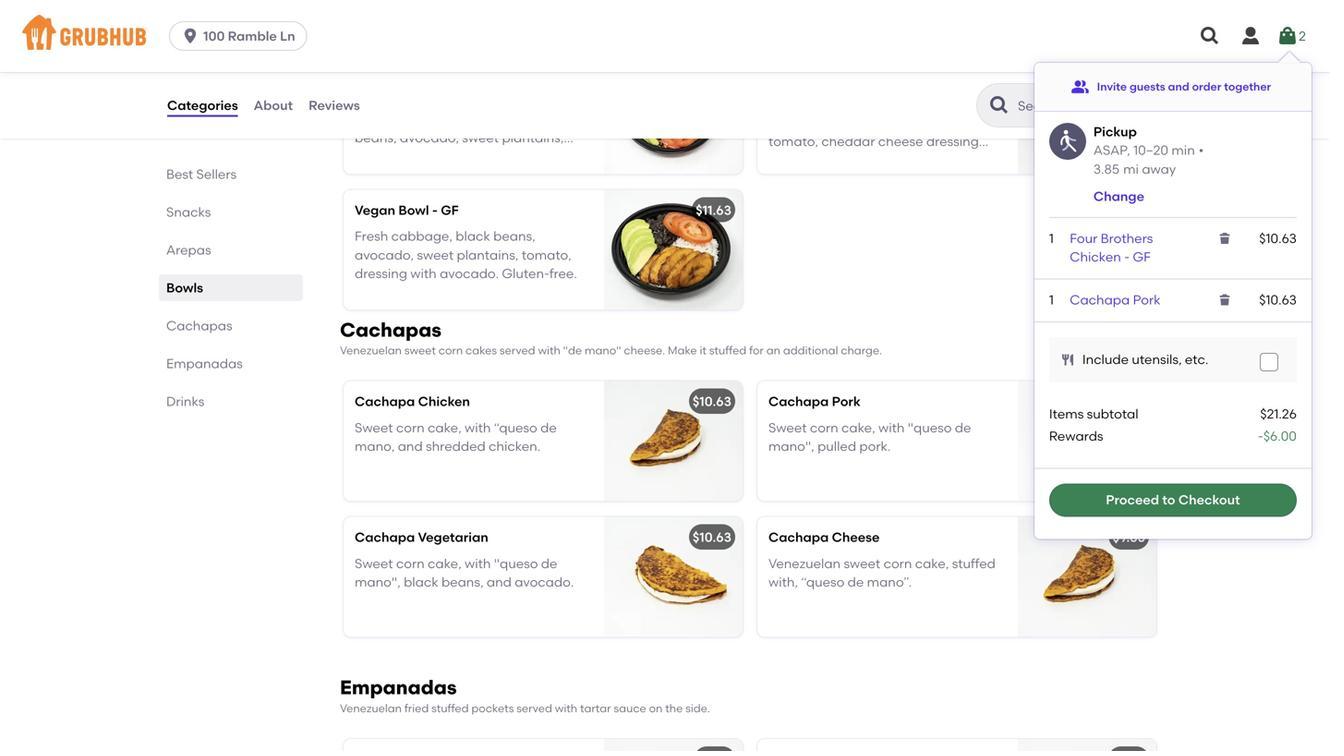 Task type: describe. For each thing, give the bounding box(es) containing it.
vegan bowl - gf
[[355, 202, 459, 218]]

cabbage, inside pulled pork, fresh cabbage, black beans, avocado, sweet plantains, tomato, cheddar cheese dressing with avocado sauce and garlic sauce. gluten-free.
[[879, 96, 940, 112]]

search icon image
[[989, 94, 1011, 116]]

utensils,
[[1132, 352, 1182, 367]]

avocado, inside fresh cabbage, black beans, avocado, sweet plantains, tomato, dressing with avocado. gluten-free.
[[355, 247, 414, 263]]

with inside empanadas venezuelan fried stuffed pockets served with tartar sauce on the side.
[[555, 702, 578, 715]]

sweet corn cake, with "queso de mano", black beans, and avocado.
[[355, 556, 574, 590]]

etc.
[[1185, 352, 1209, 367]]

fresh
[[355, 228, 388, 244]]

change button
[[1094, 187, 1145, 206]]

categories button
[[166, 72, 239, 139]]

together
[[1224, 80, 1271, 93]]

stuffed inside cachapas venezuelan sweet corn cakes served with "de mano" cheese. make it stuffed for an additional charge.
[[709, 344, 747, 357]]

corn for sweet corn cake, with "queso de mano, and shredded chicken.
[[396, 420, 425, 436]]

corn inside the 'venezuelan sweet corn cake, stuffed with, "queso de mano".'
[[884, 556, 912, 571]]

sauce.
[[769, 171, 810, 187]]

cake, for pork.
[[842, 420, 875, 436]]

"queso inside sweet corn cake, with "queso de mano, and shredded chicken.
[[494, 420, 537, 436]]

tomato, inside fresh cabbage, black beans, avocado, sweet plantains, tomato, dressing with avocado. gluten-free.
[[522, 247, 572, 263]]

corn for sweet corn cake, with "queso de mano", black beans, and avocado.
[[396, 556, 425, 571]]

free. inside fresh cabbage, black beans, avocado, sweet plantains, tomato, dressing with avocado. gluten-free.
[[550, 266, 577, 281]]

3.85
[[1094, 161, 1120, 177]]

$6.00
[[1264, 428, 1297, 444]]

cabbage, inside fresh cabbage, black beans, avocado, sweet plantains, tomato, dressing with avocado. gluten-free.
[[391, 228, 453, 244]]

100 ramble ln button
[[169, 21, 315, 51]]

make
[[668, 344, 697, 357]]

vegan
[[355, 202, 395, 218]]

beans, inside pulled pork, fresh cabbage, black beans, avocado, sweet plantains, tomato, cheddar cheese dressing with avocado sauce and garlic sauce. gluten-free.
[[769, 115, 811, 131]]

venezuelan for empanadas
[[340, 702, 402, 715]]

plantains, inside fresh cabbage, black beans, avocado, sweet plantains, tomato, dressing with avocado. gluten-free.
[[457, 247, 519, 263]]

served for empanadas
[[517, 702, 552, 715]]

fresh
[[845, 96, 875, 112]]

stuffed inside the 'venezuelan sweet corn cake, stuffed with, "queso de mano".'
[[952, 556, 996, 571]]

min
[[1172, 142, 1195, 158]]

sauce inside empanadas venezuelan fried stuffed pockets served with tartar sauce on the side.
[[614, 702, 646, 715]]

cachapa chicken image
[[604, 381, 743, 501]]

gf for pork bowl - gf
[[843, 70, 861, 86]]

pork.
[[860, 439, 891, 454]]

pickup
[[1094, 124, 1137, 140]]

people icon image
[[1071, 78, 1090, 96]]

$9.63
[[1113, 529, 1146, 545]]

$11.63 for vegan bowl - gf
[[696, 202, 732, 218]]

for
[[749, 344, 764, 357]]

chicken bowl - gf image
[[604, 54, 743, 174]]

cachapa cheese image
[[1018, 517, 1157, 637]]

1 horizontal spatial svg image
[[1218, 292, 1232, 307]]

best
[[166, 166, 193, 182]]

vegetarian
[[418, 529, 488, 545]]

chicken.
[[489, 439, 541, 454]]

four
[[1070, 230, 1098, 246]]

an
[[767, 344, 781, 357]]

with inside sweet corn cake, with "queso de mano", black beans, and avocado.
[[465, 556, 491, 571]]

1 for cachapa
[[1049, 292, 1054, 308]]

four brothers chicken - gf link
[[1070, 230, 1153, 265]]

pulled pork, fresh cabbage, black beans, avocado, sweet plantains, tomato, cheddar cheese dressing with avocado sauce and garlic sauce. gluten-free.
[[769, 96, 979, 187]]

1 horizontal spatial pork
[[832, 394, 861, 409]]

pockets
[[471, 702, 514, 715]]

svg image for 100 ramble ln
[[181, 27, 200, 45]]

change
[[1094, 189, 1145, 204]]

cachapa pork link
[[1070, 292, 1161, 308]]

subtotal
[[1087, 406, 1139, 422]]

2
[[1299, 28, 1306, 44]]

$11.63 for pork bowl - gf
[[1110, 66, 1146, 82]]

about
[[254, 97, 293, 113]]

best sellers
[[166, 166, 237, 182]]

$11.63 for chicken bowl - gf
[[696, 66, 732, 82]]

and inside button
[[1168, 80, 1190, 93]]

sweet inside the 'venezuelan sweet corn cake, stuffed with, "queso de mano".'
[[844, 556, 881, 571]]

reviews
[[309, 97, 360, 113]]

the
[[665, 702, 683, 715]]

with inside fresh cabbage, black beans, avocado, sweet plantains, tomato, dressing with avocado. gluten-free.
[[410, 266, 437, 281]]

sweet for sweet corn cake, with "queso de mano", black beans, and avocado.
[[355, 556, 393, 571]]

1 vertical spatial cachapa pork
[[769, 394, 861, 409]]

tomato, inside pulled pork, fresh cabbage, black beans, avocado, sweet plantains, tomato, cheddar cheese dressing with avocado sauce and garlic sauce. gluten-free.
[[769, 134, 818, 149]]

it
[[700, 344, 707, 357]]

venezuelan sweet corn cake, stuffed with, "queso de mano".
[[769, 556, 996, 590]]

on
[[649, 702, 663, 715]]

empanada chicken - gf image
[[604, 739, 743, 751]]

dressing inside fresh cabbage, black beans, avocado, sweet plantains, tomato, dressing with avocado. gluten-free.
[[355, 266, 407, 281]]

cheddar
[[822, 134, 875, 149]]

invite guests and order together button
[[1071, 70, 1271, 103]]

sweet inside fresh cabbage, black beans, avocado, sweet plantains, tomato, dressing with avocado. gluten-free.
[[417, 247, 454, 263]]

guests
[[1130, 80, 1166, 93]]

proceed
[[1106, 492, 1159, 508]]

•
[[1199, 142, 1204, 158]]

snacks
[[166, 204, 211, 220]]

pulled
[[818, 439, 856, 454]]

"de
[[563, 344, 582, 357]]

sellers
[[196, 166, 237, 182]]

chicken bowl - gf
[[355, 66, 470, 82]]

avocado. for sweet
[[440, 266, 499, 281]]

de inside the 'venezuelan sweet corn cake, stuffed with, "queso de mano".'
[[848, 574, 864, 590]]

- for vegan bowl - gf
[[432, 202, 438, 218]]

$21.26
[[1260, 406, 1297, 422]]

cachapas venezuelan sweet corn cakes served with "de mano" cheese. make it stuffed for an additional charge.
[[340, 318, 882, 357]]

about button
[[253, 72, 294, 139]]

100 ramble ln
[[203, 28, 295, 44]]

gf for vegan bowl - gf
[[441, 202, 459, 218]]

100
[[203, 28, 225, 44]]

mano", for sweet corn cake, with "queso de mano", pulled pork.
[[769, 439, 815, 454]]

bowl for pork
[[801, 70, 831, 86]]

0 vertical spatial chicken
[[355, 66, 407, 82]]

with inside sweet corn cake, with "queso de mano, and shredded chicken.
[[465, 420, 491, 436]]

avocado, inside pulled pork, fresh cabbage, black beans, avocado, sweet plantains, tomato, cheddar cheese dressing with avocado sauce and garlic sauce. gluten-free.
[[814, 115, 873, 131]]

Search Four Brothers search field
[[1016, 97, 1158, 115]]

empanadas for empanadas venezuelan fried stuffed pockets served with tartar sauce on the side.
[[340, 676, 457, 699]]

cachapa chicken
[[355, 394, 470, 409]]

include utensils, etc.
[[1083, 352, 1209, 367]]

sweet for sweet corn cake, with "queso de mano, and shredded chicken.
[[355, 420, 393, 436]]

charge.
[[841, 344, 882, 357]]

cheese.
[[624, 344, 665, 357]]

ln
[[280, 28, 295, 44]]

sauce inside pulled pork, fresh cabbage, black beans, avocado, sweet plantains, tomato, cheddar cheese dressing with avocado sauce and garlic sauce. gluten-free.
[[857, 152, 895, 168]]

sweet for sweet corn cake, with "queso de mano", pulled pork.
[[769, 420, 807, 436]]

- for pork bowl - gf
[[834, 70, 840, 86]]

reviews button
[[308, 72, 361, 139]]

sweet corn cake, with "queso de mano", pulled pork.
[[769, 420, 971, 454]]

fried
[[404, 702, 429, 715]]

with inside cachapas venezuelan sweet corn cakes served with "de mano" cheese. make it stuffed for an additional charge.
[[538, 344, 561, 357]]

$10.63 for sweet corn cake, with "queso de mano", pulled pork.
[[1107, 394, 1146, 409]]

mano".
[[867, 574, 912, 590]]

fresh cabbage, black beans, avocado, sweet plantains, tomato, dressing with avocado. gluten-free.
[[355, 228, 577, 281]]

black inside pulled pork, fresh cabbage, black beans, avocado, sweet plantains, tomato, cheddar cheese dressing with avocado sauce and garlic sauce. gluten-free.
[[943, 96, 978, 112]]

with inside sweet corn cake, with "queso de mano", pulled pork.
[[879, 420, 905, 436]]

proceed to checkout
[[1106, 492, 1240, 508]]



Task type: vqa. For each thing, say whether or not it's contained in the screenshot.
good.
no



Task type: locate. For each thing, give the bounding box(es) containing it.
1 horizontal spatial cachapas
[[340, 318, 441, 342]]

0 vertical spatial plantains,
[[916, 115, 978, 131]]

cachapa up the with,
[[769, 529, 829, 545]]

cheese
[[878, 134, 923, 149]]

0 vertical spatial free.
[[860, 171, 888, 187]]

avocado, up cheddar
[[814, 115, 873, 131]]

"queso
[[494, 420, 537, 436], [801, 574, 845, 590]]

svg image for 2
[[1277, 25, 1299, 47]]

and inside pulled pork, fresh cabbage, black beans, avocado, sweet plantains, tomato, cheddar cheese dressing with avocado sauce and garlic sauce. gluten-free.
[[898, 152, 923, 168]]

with left tartar
[[555, 702, 578, 715]]

1 vertical spatial free.
[[550, 266, 577, 281]]

venezuelan
[[340, 344, 402, 357], [769, 556, 841, 571], [340, 702, 402, 715]]

0 horizontal spatial chicken
[[355, 66, 407, 82]]

1 vertical spatial avocado,
[[355, 247, 414, 263]]

free.
[[860, 171, 888, 187], [550, 266, 577, 281]]

sweet inside pulled pork, fresh cabbage, black beans, avocado, sweet plantains, tomato, cheddar cheese dressing with avocado sauce and garlic sauce. gluten-free.
[[876, 115, 913, 131]]

invite guests and order together
[[1097, 80, 1271, 93]]

cachapa down four brothers chicken - gf
[[1070, 292, 1130, 308]]

plantains,
[[916, 115, 978, 131], [457, 247, 519, 263]]

corn up 'mano".'
[[884, 556, 912, 571]]

bowl for vegan
[[399, 202, 429, 218]]

1 horizontal spatial black
[[456, 228, 490, 244]]

include
[[1083, 352, 1129, 367]]

1 vertical spatial served
[[517, 702, 552, 715]]

plantains, inside pulled pork, fresh cabbage, black beans, avocado, sweet plantains, tomato, cheddar cheese dressing with avocado sauce and garlic sauce. gluten-free.
[[916, 115, 978, 131]]

1 vertical spatial dressing
[[355, 266, 407, 281]]

1 horizontal spatial dressing
[[926, 134, 979, 149]]

and down cheese
[[898, 152, 923, 168]]

cachapa pork down four brothers chicken - gf
[[1070, 292, 1161, 308]]

cake, inside sweet corn cake, with "queso de mano", pulled pork.
[[842, 420, 875, 436]]

cake, inside sweet corn cake, with "queso de mano, and shredded chicken.
[[428, 420, 462, 436]]

2 vertical spatial pork
[[832, 394, 861, 409]]

cachapa pork up pulled
[[769, 394, 861, 409]]

0 horizontal spatial free.
[[550, 266, 577, 281]]

to
[[1163, 492, 1176, 508]]

0 vertical spatial venezuelan
[[340, 344, 402, 357]]

"queso for beans,
[[494, 556, 538, 571]]

de inside sweet corn cake, with "queso de mano", pulled pork.
[[955, 420, 971, 436]]

0 horizontal spatial empanadas
[[166, 356, 243, 371]]

cachapa pork
[[1070, 292, 1161, 308], [769, 394, 861, 409]]

0 horizontal spatial black
[[404, 574, 438, 590]]

empanadas venezuelan fried stuffed pockets served with tartar sauce on the side.
[[340, 676, 710, 715]]

pork
[[769, 70, 797, 86], [1133, 292, 1161, 308], [832, 394, 861, 409]]

corn inside sweet corn cake, with "queso de mano, and shredded chicken.
[[396, 420, 425, 436]]

- inside four brothers chicken - gf
[[1124, 249, 1130, 265]]

1 vertical spatial black
[[456, 228, 490, 244]]

corn inside sweet corn cake, with "queso de mano", pulled pork.
[[810, 420, 839, 436]]

drinks
[[166, 394, 204, 409]]

2 horizontal spatial svg image
[[1277, 25, 1299, 47]]

de for sweet corn cake, with "queso de mano", pulled pork.
[[955, 420, 971, 436]]

stuffed inside empanadas venezuelan fried stuffed pockets served with tartar sauce on the side.
[[432, 702, 469, 715]]

2 button
[[1277, 19, 1306, 53]]

1 horizontal spatial tomato,
[[769, 134, 818, 149]]

0 horizontal spatial cachapas
[[166, 318, 232, 334]]

2 1 from the top
[[1049, 292, 1054, 308]]

and left order
[[1168, 80, 1190, 93]]

with up sauce. on the top right of the page
[[769, 152, 795, 168]]

1 vertical spatial beans,
[[493, 228, 536, 244]]

sweet inside sweet corn cake, with "queso de mano", pulled pork.
[[769, 420, 807, 436]]

de inside sweet corn cake, with "queso de mano", black beans, and avocado.
[[541, 556, 557, 571]]

tomato,
[[769, 134, 818, 149], [522, 247, 572, 263]]

1 vertical spatial sauce
[[614, 702, 646, 715]]

sweet inside sweet corn cake, with "queso de mano", black beans, and avocado.
[[355, 556, 393, 571]]

corn up pulled
[[810, 420, 839, 436]]

empanadas inside empanadas venezuelan fried stuffed pockets served with tartar sauce on the side.
[[340, 676, 457, 699]]

de inside sweet corn cake, with "queso de mano, and shredded chicken.
[[541, 420, 557, 436]]

2 horizontal spatial pork
[[1133, 292, 1161, 308]]

0 horizontal spatial stuffed
[[432, 702, 469, 715]]

gf for chicken bowl - gf
[[452, 66, 470, 82]]

1 horizontal spatial chicken
[[418, 394, 470, 409]]

2 horizontal spatial black
[[943, 96, 978, 112]]

and right mano,
[[398, 439, 423, 454]]

0 vertical spatial dressing
[[926, 134, 979, 149]]

cachapas inside cachapas venezuelan sweet corn cakes served with "de mano" cheese. make it stuffed for an additional charge.
[[340, 318, 441, 342]]

cachapa vegetarian image
[[604, 517, 743, 637]]

venezuelan left fried
[[340, 702, 402, 715]]

and inside sweet corn cake, with "queso de mano", black beans, and avocado.
[[487, 574, 512, 590]]

1 vertical spatial plantains,
[[457, 247, 519, 263]]

0 vertical spatial pork
[[769, 70, 797, 86]]

cake, inside the 'venezuelan sweet corn cake, stuffed with, "queso de mano".'
[[915, 556, 949, 571]]

"queso right the with,
[[801, 574, 845, 590]]

sweet
[[355, 420, 393, 436], [769, 420, 807, 436], [355, 556, 393, 571]]

main navigation navigation
[[0, 0, 1330, 72]]

free. inside pulled pork, fresh cabbage, black beans, avocado, sweet plantains, tomato, cheddar cheese dressing with avocado sauce and garlic sauce. gluten-free.
[[860, 171, 888, 187]]

corn down the cachapa chicken
[[396, 420, 425, 436]]

0 horizontal spatial "queso
[[494, 556, 538, 571]]

1 horizontal spatial mano",
[[769, 439, 815, 454]]

1 horizontal spatial cachapa pork
[[1070, 292, 1161, 308]]

1 horizontal spatial avocado.
[[515, 574, 574, 590]]

venezuelan inside empanadas venezuelan fried stuffed pockets served with tartar sauce on the side.
[[340, 702, 402, 715]]

chicken up reviews
[[355, 66, 407, 82]]

order
[[1192, 80, 1222, 93]]

1 vertical spatial venezuelan
[[769, 556, 841, 571]]

sweet down cheese
[[844, 556, 881, 571]]

0 vertical spatial empanadas
[[166, 356, 243, 371]]

shredded
[[426, 439, 486, 454]]

cabbage,
[[879, 96, 940, 112], [391, 228, 453, 244]]

with,
[[769, 574, 798, 590]]

2 vertical spatial stuffed
[[432, 702, 469, 715]]

stuffed
[[709, 344, 747, 357], [952, 556, 996, 571], [432, 702, 469, 715]]

svg image
[[1277, 25, 1299, 47], [181, 27, 200, 45], [1218, 292, 1232, 307]]

0 horizontal spatial mano",
[[355, 574, 401, 590]]

0 vertical spatial served
[[500, 344, 535, 357]]

chicken inside four brothers chicken - gf
[[1070, 249, 1121, 265]]

corn
[[439, 344, 463, 357], [396, 420, 425, 436], [810, 420, 839, 436], [396, 556, 425, 571], [884, 556, 912, 571]]

0 vertical spatial "queso
[[494, 420, 537, 436]]

1 vertical spatial 1
[[1049, 292, 1054, 308]]

rewards
[[1049, 428, 1104, 444]]

de for sweet corn cake, with "queso de mano, and shredded chicken.
[[541, 420, 557, 436]]

cheese
[[832, 529, 880, 545]]

mano", left pulled
[[769, 439, 815, 454]]

and down vegetarian
[[487, 574, 512, 590]]

2 cachapas from the left
[[340, 318, 441, 342]]

0 vertical spatial avocado,
[[814, 115, 873, 131]]

1 horizontal spatial sauce
[[857, 152, 895, 168]]

pork bowl - gf
[[769, 70, 861, 86]]

cachapas for cachapas venezuelan sweet corn cakes served with "de mano" cheese. make it stuffed for an additional charge.
[[340, 318, 441, 342]]

pork up sweet corn cake, with "queso de mano", pulled pork.
[[832, 394, 861, 409]]

corn inside cachapas venezuelan sweet corn cakes served with "de mano" cheese. make it stuffed for an additional charge.
[[439, 344, 463, 357]]

sweet inside sweet corn cake, with "queso de mano, and shredded chicken.
[[355, 420, 393, 436]]

0 horizontal spatial sauce
[[614, 702, 646, 715]]

1 vertical spatial mano",
[[355, 574, 401, 590]]

black inside fresh cabbage, black beans, avocado, sweet plantains, tomato, dressing with avocado. gluten-free.
[[456, 228, 490, 244]]

2 vertical spatial beans,
[[442, 574, 484, 590]]

venezuelan for cachapas
[[340, 344, 402, 357]]

de for sweet corn cake, with "queso de mano", black beans, and avocado.
[[541, 556, 557, 571]]

and inside sweet corn cake, with "queso de mano, and shredded chicken.
[[398, 439, 423, 454]]

1 horizontal spatial stuffed
[[709, 344, 747, 357]]

pickup asap, 10–20 min • 3.85 mi away
[[1094, 124, 1204, 177]]

served
[[500, 344, 535, 357], [517, 702, 552, 715]]

1 for four
[[1049, 230, 1054, 246]]

bowl for chicken
[[410, 66, 441, 82]]

0 vertical spatial "queso
[[908, 420, 952, 436]]

invite
[[1097, 80, 1127, 93]]

cake, for shredded
[[428, 420, 462, 436]]

0 vertical spatial stuffed
[[709, 344, 747, 357]]

corn inside sweet corn cake, with "queso de mano", black beans, and avocado.
[[396, 556, 425, 571]]

four brothers chicken - gf
[[1070, 230, 1153, 265]]

and
[[1168, 80, 1190, 93], [898, 152, 923, 168], [398, 439, 423, 454], [487, 574, 512, 590]]

0 vertical spatial black
[[943, 96, 978, 112]]

0 horizontal spatial cachapa pork
[[769, 394, 861, 409]]

cachapas up the cachapa chicken
[[340, 318, 441, 342]]

1 horizontal spatial "queso
[[801, 574, 845, 590]]

1 vertical spatial avocado.
[[515, 574, 574, 590]]

sweet up mano,
[[355, 420, 393, 436]]

served inside empanadas venezuelan fried stuffed pockets served with tartar sauce on the side.
[[517, 702, 552, 715]]

1 horizontal spatial avocado,
[[814, 115, 873, 131]]

beans, inside sweet corn cake, with "queso de mano", black beans, and avocado.
[[442, 574, 484, 590]]

1 1 from the top
[[1049, 230, 1054, 246]]

tartar
[[580, 702, 611, 715]]

avocado
[[798, 152, 854, 168]]

0 horizontal spatial avocado,
[[355, 247, 414, 263]]

black left the search icon
[[943, 96, 978, 112]]

cachapa up mano,
[[355, 394, 415, 409]]

$11.63
[[696, 66, 732, 82], [1110, 66, 1146, 82], [696, 202, 732, 218]]

0 horizontal spatial plantains,
[[457, 247, 519, 263]]

1 horizontal spatial beans,
[[493, 228, 536, 244]]

cake, inside sweet corn cake, with "queso de mano", black beans, and avocado.
[[428, 556, 462, 571]]

cabbage, up cheese
[[879, 96, 940, 112]]

cake, for beans,
[[428, 556, 462, 571]]

empanadas up the drinks
[[166, 356, 243, 371]]

cachapa cheese
[[769, 529, 880, 545]]

brothers
[[1101, 230, 1153, 246]]

1 left 'cachapa pork' link
[[1049, 292, 1054, 308]]

0 horizontal spatial cabbage,
[[391, 228, 453, 244]]

with up pork.
[[879, 420, 905, 436]]

sweet down an
[[769, 420, 807, 436]]

$10.63 for sweet corn cake, with "queso de mano, and shredded chicken.
[[693, 394, 732, 409]]

0 horizontal spatial avocado.
[[440, 266, 499, 281]]

0 vertical spatial 1
[[1049, 230, 1054, 246]]

0 horizontal spatial svg image
[[181, 27, 200, 45]]

dressing up garlic
[[926, 134, 979, 149]]

mano",
[[769, 439, 815, 454], [355, 574, 401, 590]]

1 vertical spatial tomato,
[[522, 247, 572, 263]]

0 horizontal spatial "queso
[[494, 420, 537, 436]]

avocado. inside sweet corn cake, with "queso de mano", black beans, and avocado.
[[515, 574, 574, 590]]

mano", inside sweet corn cake, with "queso de mano", pulled pork.
[[769, 439, 815, 454]]

served for cachapas
[[500, 344, 535, 357]]

sweet
[[876, 115, 913, 131], [417, 247, 454, 263], [404, 344, 436, 357], [844, 556, 881, 571]]

checkout
[[1179, 492, 1240, 508]]

"queso inside the 'venezuelan sweet corn cake, stuffed with, "queso de mano".'
[[801, 574, 845, 590]]

arepas
[[166, 242, 211, 258]]

1 horizontal spatial cabbage,
[[879, 96, 940, 112]]

additional
[[783, 344, 838, 357]]

2 vertical spatial black
[[404, 574, 438, 590]]

with up shredded
[[465, 420, 491, 436]]

beans,
[[769, 115, 811, 131], [493, 228, 536, 244], [442, 574, 484, 590]]

pulled
[[769, 96, 807, 112]]

avocado,
[[814, 115, 873, 131], [355, 247, 414, 263]]

tooltip
[[1035, 52, 1312, 539]]

0 horizontal spatial pork
[[769, 70, 797, 86]]

mano", for sweet corn cake, with "queso de mano", black beans, and avocado.
[[355, 574, 401, 590]]

0 vertical spatial avocado.
[[440, 266, 499, 281]]

proceed to checkout button
[[1049, 484, 1297, 517]]

1 vertical spatial stuffed
[[952, 556, 996, 571]]

0 vertical spatial beans,
[[769, 115, 811, 131]]

cachapas for cachapas
[[166, 318, 232, 334]]

cachapa down additional
[[769, 394, 829, 409]]

served right cakes
[[500, 344, 535, 357]]

mano,
[[355, 439, 395, 454]]

empanada beef - gf image
[[1018, 739, 1157, 751]]

avocado. for de
[[515, 574, 574, 590]]

corn for sweet corn cake, with "queso de mano", pulled pork.
[[810, 420, 839, 436]]

black down vegan bowl - gf
[[456, 228, 490, 244]]

svg image inside 100 ramble ln button
[[181, 27, 200, 45]]

1 vertical spatial pork
[[1133, 292, 1161, 308]]

1 horizontal spatial free.
[[860, 171, 888, 187]]

cachapa for sweet corn cake, with "queso de mano", black beans, and avocado.
[[355, 529, 415, 545]]

mano", down the cachapa vegetarian
[[355, 574, 401, 590]]

with down vegetarian
[[465, 556, 491, 571]]

-$6.00
[[1258, 428, 1297, 444]]

1 vertical spatial chicken
[[1070, 249, 1121, 265]]

venezuelan inside cachapas venezuelan sweet corn cakes served with "de mano" cheese. make it stuffed for an additional charge.
[[340, 344, 402, 357]]

asap,
[[1094, 142, 1131, 158]]

cachapa pork inside tooltip
[[1070, 292, 1161, 308]]

sauce down cheese
[[857, 152, 895, 168]]

0 vertical spatial cachapa pork
[[1070, 292, 1161, 308]]

10–20
[[1134, 142, 1169, 158]]

avocado, down fresh
[[355, 247, 414, 263]]

0 vertical spatial gluten-
[[813, 171, 860, 187]]

black inside sweet corn cake, with "queso de mano", black beans, and avocado.
[[404, 574, 438, 590]]

black
[[943, 96, 978, 112], [456, 228, 490, 244], [404, 574, 438, 590]]

sweet up the cachapa chicken
[[404, 344, 436, 357]]

sweet up cheese
[[876, 115, 913, 131]]

with down vegan bowl - gf
[[410, 266, 437, 281]]

0 vertical spatial cabbage,
[[879, 96, 940, 112]]

1 vertical spatial cabbage,
[[391, 228, 453, 244]]

items subtotal
[[1049, 406, 1139, 422]]

2 vertical spatial venezuelan
[[340, 702, 402, 715]]

1 horizontal spatial empanadas
[[340, 676, 457, 699]]

pork bowl - gf image
[[1018, 54, 1157, 174]]

0 horizontal spatial beans,
[[442, 574, 484, 590]]

"queso for pork.
[[908, 420, 952, 436]]

1 vertical spatial "queso
[[494, 556, 538, 571]]

1 horizontal spatial plantains,
[[916, 115, 978, 131]]

with inside pulled pork, fresh cabbage, black beans, avocado, sweet plantains, tomato, cheddar cheese dressing with avocado sauce and garlic sauce. gluten-free.
[[769, 152, 795, 168]]

cachapas down bowls
[[166, 318, 232, 334]]

"queso
[[908, 420, 952, 436], [494, 556, 538, 571]]

pork,
[[810, 96, 842, 112]]

empanadas up fried
[[340, 676, 457, 699]]

free. down cheddar
[[860, 171, 888, 187]]

pickup icon image
[[1049, 123, 1086, 160]]

0 vertical spatial tomato,
[[769, 134, 818, 149]]

"queso up chicken. on the left
[[494, 420, 537, 436]]

bowl
[[410, 66, 441, 82], [801, 70, 831, 86], [399, 202, 429, 218]]

side.
[[686, 702, 710, 715]]

1 vertical spatial empanadas
[[340, 676, 457, 699]]

0 horizontal spatial gluten-
[[502, 266, 550, 281]]

$10.63 for sweet corn cake, with "queso de mano", black beans, and avocado.
[[693, 529, 732, 545]]

1 horizontal spatial gluten-
[[813, 171, 860, 187]]

garlic
[[926, 152, 962, 168]]

cachapa for sweet corn cake, with "queso de mano", pulled pork.
[[769, 394, 829, 409]]

chicken down four
[[1070, 249, 1121, 265]]

corn down the cachapa vegetarian
[[396, 556, 425, 571]]

bowls
[[166, 280, 203, 296]]

free. up "de
[[550, 266, 577, 281]]

sweet corn cake, with "queso de mano, and shredded chicken.
[[355, 420, 557, 454]]

dressing inside pulled pork, fresh cabbage, black beans, avocado, sweet plantains, tomato, cheddar cheese dressing with avocado sauce and garlic sauce. gluten-free.
[[926, 134, 979, 149]]

with
[[769, 152, 795, 168], [410, 266, 437, 281], [538, 344, 561, 357], [465, 420, 491, 436], [879, 420, 905, 436], [465, 556, 491, 571], [555, 702, 578, 715]]

pork up include utensils, etc.
[[1133, 292, 1161, 308]]

sweet down the cachapa vegetarian
[[355, 556, 393, 571]]

vegan bowl - gf image
[[604, 190, 743, 310]]

gf inside four brothers chicken - gf
[[1133, 249, 1151, 265]]

served right 'pockets'
[[517, 702, 552, 715]]

cabbage, down vegan bowl - gf
[[391, 228, 453, 244]]

cachapa pork image
[[1018, 381, 1157, 501]]

venezuelan up the with,
[[769, 556, 841, 571]]

1 vertical spatial "queso
[[801, 574, 845, 590]]

1 left four
[[1049, 230, 1054, 246]]

"queso inside sweet corn cake, with "queso de mano", black beans, and avocado.
[[494, 556, 538, 571]]

gluten- inside pulled pork, fresh cabbage, black beans, avocado, sweet plantains, tomato, cheddar cheese dressing with avocado sauce and garlic sauce. gluten-free.
[[813, 171, 860, 187]]

avocado. inside fresh cabbage, black beans, avocado, sweet plantains, tomato, dressing with avocado. gluten-free.
[[440, 266, 499, 281]]

served inside cachapas venezuelan sweet corn cakes served with "de mano" cheese. make it stuffed for an additional charge.
[[500, 344, 535, 357]]

- for chicken bowl - gf
[[444, 66, 449, 82]]

0 vertical spatial sauce
[[857, 152, 895, 168]]

svg image
[[1199, 25, 1221, 47], [1240, 25, 1262, 47], [1218, 231, 1232, 246], [1060, 352, 1075, 367], [1264, 356, 1275, 367]]

sweet inside cachapas venezuelan sweet corn cakes served with "de mano" cheese. make it stuffed for an additional charge.
[[404, 344, 436, 357]]

venezuelan up the cachapa chicken
[[340, 344, 402, 357]]

categories
[[167, 97, 238, 113]]

cachapa for sweet corn cake, with "queso de mano, and shredded chicken.
[[355, 394, 415, 409]]

cachapa left vegetarian
[[355, 529, 415, 545]]

cakes
[[466, 344, 497, 357]]

1 vertical spatial gluten-
[[502, 266, 550, 281]]

empanadas
[[166, 356, 243, 371], [340, 676, 457, 699]]

0 vertical spatial mano",
[[769, 439, 815, 454]]

gluten- inside fresh cabbage, black beans, avocado, sweet plantains, tomato, dressing with avocado. gluten-free.
[[502, 266, 550, 281]]

1 horizontal spatial "queso
[[908, 420, 952, 436]]

sweet down vegan bowl - gf
[[417, 247, 454, 263]]

de
[[541, 420, 557, 436], [955, 420, 971, 436], [541, 556, 557, 571], [848, 574, 864, 590]]

cachapa
[[1070, 292, 1130, 308], [355, 394, 415, 409], [769, 394, 829, 409], [355, 529, 415, 545], [769, 529, 829, 545]]

"queso inside sweet corn cake, with "queso de mano", pulled pork.
[[908, 420, 952, 436]]

2 horizontal spatial chicken
[[1070, 249, 1121, 265]]

1 cachapas from the left
[[166, 318, 232, 334]]

chicken up sweet corn cake, with "queso de mano, and shredded chicken.
[[418, 394, 470, 409]]

-
[[444, 66, 449, 82], [834, 70, 840, 86], [432, 202, 438, 218], [1124, 249, 1130, 265], [1258, 428, 1264, 444]]

with left "de
[[538, 344, 561, 357]]

dressing down fresh
[[355, 266, 407, 281]]

empanadas for empanadas
[[166, 356, 243, 371]]

2 horizontal spatial beans,
[[769, 115, 811, 131]]

2 vertical spatial chicken
[[418, 394, 470, 409]]

mano"
[[585, 344, 621, 357]]

tooltip containing pickup
[[1035, 52, 1312, 539]]

0 horizontal spatial tomato,
[[522, 247, 572, 263]]

venezuelan inside the 'venezuelan sweet corn cake, stuffed with, "queso de mano".'
[[769, 556, 841, 571]]

2 horizontal spatial stuffed
[[952, 556, 996, 571]]

cachapa vegetarian
[[355, 529, 488, 545]]

0 horizontal spatial dressing
[[355, 266, 407, 281]]

svg image inside 2 button
[[1277, 25, 1299, 47]]

ramble
[[228, 28, 277, 44]]

mi
[[1124, 161, 1139, 177]]

items
[[1049, 406, 1084, 422]]

cachapa for venezuelan sweet corn cake, stuffed with, "queso de mano".
[[769, 529, 829, 545]]

corn left cakes
[[439, 344, 463, 357]]

mano", inside sweet corn cake, with "queso de mano", black beans, and avocado.
[[355, 574, 401, 590]]

pork up pulled
[[769, 70, 797, 86]]

sauce left on
[[614, 702, 646, 715]]

black down the cachapa vegetarian
[[404, 574, 438, 590]]

beans, inside fresh cabbage, black beans, avocado, sweet plantains, tomato, dressing with avocado. gluten-free.
[[493, 228, 536, 244]]



